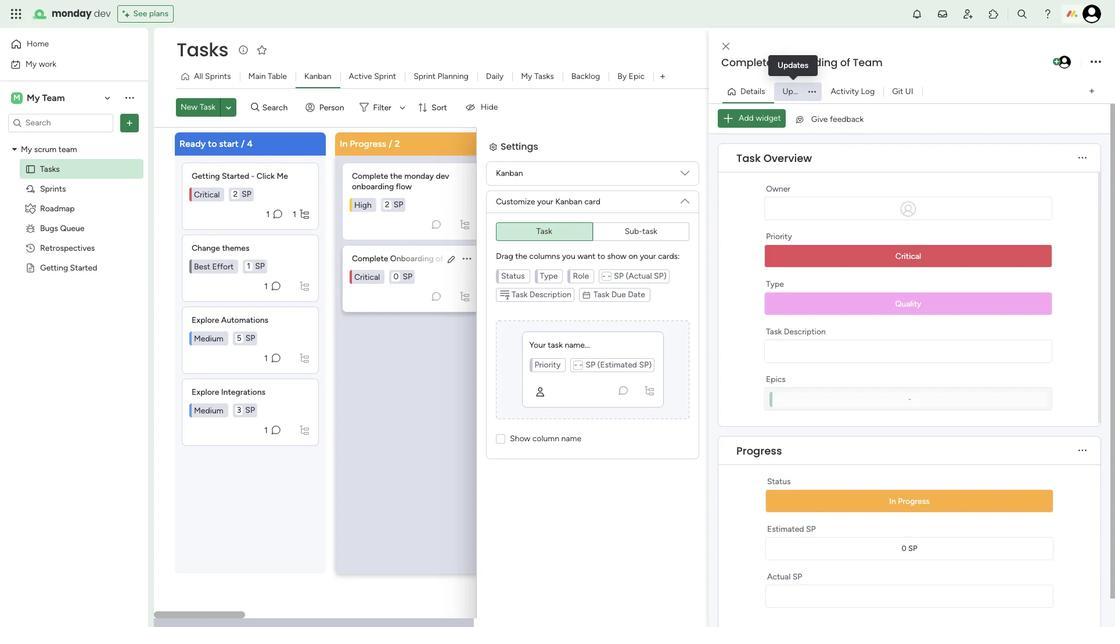 Task type: vqa. For each thing, say whether or not it's contained in the screenshot.
Maria
no



Task type: locate. For each thing, give the bounding box(es) containing it.
roadmap
[[40, 204, 75, 214]]

list box containing complete the monday dev onboarding flow
[[342, 158, 480, 312]]

2 horizontal spatial team
[[853, 55, 883, 70]]

0 vertical spatial you
[[562, 251, 576, 261]]

complete for in progress
[[352, 171, 388, 181]]

due for sp
[[612, 290, 626, 300]]

1 vertical spatial cards:
[[658, 276, 680, 286]]

monday
[[52, 7, 92, 20], [405, 171, 434, 181]]

my for my scrum team
[[21, 144, 32, 154]]

0 vertical spatial of
[[841, 55, 851, 70]]

0 vertical spatial (estimated
[[598, 360, 638, 370]]

1 vertical spatial sub-task button
[[593, 247, 690, 266]]

(estimated
[[598, 360, 638, 370], [598, 385, 637, 395]]

2 for in progress / 2
[[385, 200, 390, 210]]

more dots image
[[1079, 154, 1087, 162], [1079, 447, 1087, 455]]

2 down 'getting started - click me'
[[233, 189, 238, 199]]

task button
[[496, 222, 593, 241]]

drag
[[496, 251, 514, 261], [496, 276, 513, 286]]

complete down close icon
[[722, 55, 773, 70]]

list box
[[0, 137, 148, 435], [182, 158, 319, 446], [342, 158, 480, 312]]

explore integrations
[[192, 387, 266, 397]]

started down retrospectives
[[70, 263, 97, 273]]

1 vertical spatial task description
[[511, 315, 571, 325]]

your
[[538, 197, 554, 207], [537, 222, 553, 232], [640, 251, 656, 261], [640, 276, 656, 286]]

home button
[[7, 35, 125, 53]]

add widget
[[739, 113, 782, 123]]

sub- inside group
[[625, 226, 643, 236]]

sprints up roadmap
[[40, 184, 66, 194]]

task inside task button
[[537, 226, 553, 236]]

0 horizontal spatial priority
[[535, 360, 561, 370]]

2 sp for 2
[[385, 200, 404, 210]]

task due date
[[594, 290, 646, 300], [593, 315, 645, 325]]

actual sp
[[768, 572, 803, 582]]

group
[[496, 222, 690, 241]]

add view image
[[661, 72, 666, 81]]

tasks inside button
[[535, 71, 554, 81]]

0 horizontal spatial getting
[[40, 263, 68, 273]]

- - sp (actual sp)
[[603, 271, 667, 281]]

explore for explore integrations
[[192, 387, 219, 397]]

(estimated sp)
[[596, 385, 652, 395]]

1 for started
[[266, 209, 270, 219]]

due down sp (actual sp)
[[611, 315, 626, 325]]

person button
[[301, 98, 351, 117]]

show up - - sp (actual sp)
[[608, 251, 627, 261]]

status down task button
[[502, 271, 525, 281]]

ui
[[906, 86, 914, 96]]

2 vertical spatial the
[[515, 276, 527, 286]]

main content
[[154, 127, 1116, 628]]

feedback
[[830, 114, 864, 124]]

on up - - sp (actual sp)
[[629, 251, 638, 261]]

0 vertical spatial progress
[[350, 138, 387, 149]]

the for sp (actual sp)
[[515, 276, 527, 286]]

the for - - sp (actual sp)
[[516, 251, 528, 261]]

main content containing settings
[[154, 127, 1116, 628]]

sprint right the active
[[374, 71, 396, 81]]

role
[[573, 271, 589, 281]]

on for sp
[[629, 251, 638, 261]]

complete for complete the monday dev onboarding flow
[[352, 254, 388, 264]]

1 medium from the top
[[194, 334, 224, 343]]

your
[[530, 341, 546, 350], [529, 366, 546, 375]]

name
[[562, 434, 582, 444], [561, 459, 581, 469]]

0 horizontal spatial critical
[[194, 189, 220, 199]]

apps image
[[989, 8, 1000, 20]]

0 vertical spatial critical
[[194, 189, 220, 199]]

my for my tasks
[[521, 71, 533, 81]]

0 sp inside row group
[[394, 272, 413, 282]]

dev
[[94, 7, 111, 20], [436, 171, 450, 181]]

date down - - sp (actual sp)
[[628, 290, 646, 300]]

see
[[133, 9, 147, 19]]

options image
[[1092, 54, 1102, 70], [804, 88, 821, 95], [124, 117, 135, 129]]

cards: up sp (actual sp)
[[658, 276, 680, 286]]

settings for sp
[[500, 158, 538, 171]]

1 more dots image from the top
[[1079, 154, 1087, 162]]

description for sp (actual sp)
[[529, 315, 571, 325]]

getting right public board icon
[[40, 263, 68, 273]]

/
[[241, 138, 245, 149], [389, 138, 393, 149]]

2 sp for /
[[233, 189, 252, 199]]

0 vertical spatial cards:
[[658, 251, 680, 261]]

column for sp
[[532, 459, 559, 469]]

0 vertical spatial started
[[222, 171, 249, 181]]

show column name for sp (actual sp)
[[510, 459, 581, 469]]

0 horizontal spatial 2 sp
[[233, 189, 252, 199]]

row group
[[173, 132, 1116, 612]]

cards: up - - sp (actual sp)
[[658, 251, 680, 261]]

my right caret down image
[[21, 144, 32, 154]]

(estimated down '- - sp (estimated sp)'
[[598, 385, 637, 395]]

1 sprint from the left
[[374, 71, 396, 81]]

getting down ready to start / 4 on the top
[[192, 171, 220, 181]]

option
[[0, 139, 148, 141]]

explore left automations
[[192, 315, 219, 325]]

task due date for sp
[[594, 290, 646, 300]]

1 (estimated from the top
[[598, 360, 638, 370]]

show
[[510, 434, 531, 444], [510, 459, 530, 469]]

options image up add view icon at the right
[[1092, 54, 1102, 70]]

customize
[[496, 197, 536, 207], [496, 222, 535, 232]]

sub-task inside group
[[625, 226, 658, 236]]

date
[[628, 290, 646, 300], [628, 315, 645, 325]]

complete up onboarding
[[352, 171, 388, 181]]

public board image
[[25, 262, 36, 273]]

team
[[59, 144, 77, 154]]

activity log
[[831, 86, 875, 96]]

actual
[[768, 572, 791, 582]]

maria williams image
[[1083, 5, 1102, 23], [1058, 55, 1073, 70]]

1 horizontal spatial tasks
[[177, 37, 229, 63]]

1 horizontal spatial started
[[222, 171, 249, 181]]

0 vertical spatial getting
[[192, 171, 220, 181]]

columns left role
[[529, 276, 560, 286]]

integrations
[[221, 387, 266, 397]]

1 / from the left
[[241, 138, 245, 149]]

0 vertical spatial complete
[[722, 55, 773, 70]]

due down - - sp (actual sp)
[[612, 290, 626, 300]]

main
[[249, 71, 266, 81]]

0 vertical spatial sprints
[[205, 71, 231, 81]]

medium down the explore integrations
[[194, 406, 224, 416]]

3
[[237, 405, 241, 415]]

monday up home button
[[52, 7, 92, 20]]

1 vertical spatial show
[[607, 276, 626, 286]]

0 vertical spatial due
[[612, 290, 626, 300]]

to
[[208, 138, 217, 149], [598, 251, 606, 261], [597, 276, 605, 286]]

0 vertical spatial your task name...
[[530, 341, 590, 350]]

sp)
[[654, 271, 667, 281], [654, 296, 666, 306], [640, 360, 652, 370], [639, 385, 652, 395]]

sp) down - - sp (actual sp)
[[654, 296, 666, 306]]

bugs queue
[[40, 223, 85, 233]]

-
[[251, 171, 255, 181], [603, 271, 606, 281], [608, 271, 612, 281], [574, 360, 578, 370], [580, 360, 583, 370], [909, 395, 912, 404]]

widget
[[756, 113, 782, 123]]

drag the columns you want to show on your cards:
[[496, 251, 680, 261], [496, 276, 680, 286]]

2 sp
[[233, 189, 252, 199], [385, 200, 404, 210]]

description
[[530, 290, 572, 300], [529, 315, 571, 325], [785, 327, 826, 337]]

card up task button
[[585, 197, 601, 207]]

daily
[[486, 71, 504, 81]]

sub-task for 2nd sub-task button from the bottom
[[625, 226, 658, 236]]

1 vertical spatial your task name...
[[529, 366, 590, 375]]

sp) up sp (actual sp)
[[654, 271, 667, 281]]

1 horizontal spatial complete onboarding of team
[[722, 55, 883, 70]]

workspace selection element
[[11, 91, 67, 105]]

sub- for second sub-task button from the top
[[625, 251, 643, 261]]

sprints inside button
[[205, 71, 231, 81]]

retrospectives
[[40, 243, 95, 253]]

1 vertical spatial you
[[562, 276, 575, 286]]

1 vertical spatial sub-
[[625, 251, 643, 261]]

to up - - sp (actual sp)
[[598, 251, 606, 261]]

1 vertical spatial sub-task
[[625, 251, 658, 261]]

you down task button
[[562, 276, 575, 286]]

2 down arrow down icon
[[395, 138, 400, 149]]

want left - - sp (actual sp)
[[577, 276, 595, 286]]

settings for -
[[501, 140, 539, 153]]

2 your task name... from the top
[[529, 366, 590, 375]]

close image
[[723, 42, 730, 51]]

overview
[[764, 151, 813, 165]]

0 horizontal spatial onboarding
[[390, 254, 434, 264]]

1 vertical spatial complete
[[352, 171, 388, 181]]

0 horizontal spatial in
[[340, 138, 348, 149]]

kanban button
[[296, 67, 340, 86]]

show up sp (actual sp)
[[607, 276, 626, 286]]

task description
[[512, 290, 572, 300], [511, 315, 571, 325], [767, 327, 826, 337]]

2 more dots image from the top
[[1079, 447, 1087, 455]]

started left click
[[222, 171, 249, 181]]

2 sub- from the top
[[625, 251, 643, 261]]

of up activity
[[841, 55, 851, 70]]

critical for 2 sp
[[194, 189, 220, 199]]

1 vertical spatial monday
[[405, 171, 434, 181]]

of left edit card image
[[436, 254, 444, 264]]

0 vertical spatial drag the columns you want to show on your cards:
[[496, 251, 680, 261]]

on up sp (actual sp)
[[628, 276, 638, 286]]

0 vertical spatial status
[[502, 271, 525, 281]]

1 horizontal spatial list box
[[182, 158, 319, 446]]

my for my team
[[27, 92, 40, 103]]

0 vertical spatial description
[[530, 290, 572, 300]]

1 sub- from the top
[[625, 226, 643, 236]]

my inside workspace selection element
[[27, 92, 40, 103]]

sprints right all
[[205, 71, 231, 81]]

0 horizontal spatial 2
[[233, 189, 238, 199]]

planning
[[438, 71, 469, 81]]

1 your task name... from the top
[[530, 341, 590, 350]]

name for -
[[562, 434, 582, 444]]

complete inside complete the monday dev onboarding flow
[[352, 171, 388, 181]]

columns down task button
[[530, 251, 560, 261]]

getting for getting started
[[40, 263, 68, 273]]

1 vertical spatial name
[[561, 459, 581, 469]]

(actual down - - sp (actual sp)
[[626, 296, 652, 306]]

dapulse dropdown down arrow image
[[681, 192, 690, 205]]

1 vertical spatial due
[[611, 315, 626, 325]]

in inside row group
[[340, 138, 348, 149]]

1 your from the top
[[530, 341, 546, 350]]

home
[[27, 39, 49, 49]]

1 vertical spatial want
[[577, 276, 595, 286]]

of
[[841, 55, 851, 70], [436, 254, 444, 264]]

to for sp (actual sp)
[[597, 276, 605, 286]]

details
[[741, 86, 766, 96]]

show board description image
[[237, 44, 251, 56]]

1 horizontal spatial 2 sp
[[385, 200, 404, 210]]

2 horizontal spatial 2
[[395, 138, 400, 149]]

date down sp (actual sp)
[[628, 315, 645, 325]]

columns for -
[[530, 251, 560, 261]]

getting
[[192, 171, 220, 181], [40, 263, 68, 273]]

2 sp down 'getting started - click me'
[[233, 189, 252, 199]]

card up role
[[584, 222, 600, 232]]

task due date down sp (actual sp)
[[593, 315, 645, 325]]

estimated
[[768, 525, 805, 535]]

1 vertical spatial tasks
[[535, 71, 554, 81]]

options image down workspace options image
[[124, 117, 135, 129]]

1 sub-task from the top
[[625, 226, 658, 236]]

sprint planning button
[[405, 67, 478, 86]]

1 sub-task button from the top
[[593, 222, 690, 241]]

add to favorites image
[[256, 44, 268, 56]]

0 vertical spatial (actual
[[626, 271, 652, 281]]

started
[[222, 171, 249, 181], [70, 263, 97, 273]]

drag the columns you want to show on your cards: for -
[[496, 251, 680, 261]]

task description for sp
[[511, 315, 571, 325]]

to left start
[[208, 138, 217, 149]]

priority
[[767, 232, 793, 242], [535, 360, 561, 370]]

see plans button
[[118, 5, 174, 23]]

want for sp
[[577, 276, 595, 286]]

search everything image
[[1017, 8, 1029, 20]]

0 vertical spatial monday
[[52, 7, 92, 20]]

dapulse drag 2 image
[[711, 315, 715, 328]]

invite members image
[[963, 8, 975, 20]]

to inside row group
[[208, 138, 217, 149]]

arrow down image
[[396, 101, 410, 115]]

list box for in progress
[[342, 158, 480, 312]]

1 horizontal spatial sprints
[[205, 71, 231, 81]]

progress for in progress / 2
[[350, 138, 387, 149]]

0 vertical spatial column
[[533, 434, 560, 444]]

0 vertical spatial complete onboarding of team
[[722, 55, 883, 70]]

tasks left backlog on the right of page
[[535, 71, 554, 81]]

workspace options image
[[124, 92, 135, 104]]

Tasks field
[[174, 37, 231, 63]]

0 vertical spatial task due date
[[594, 290, 646, 300]]

list box containing getting started - click me
[[182, 158, 319, 446]]

plans
[[149, 9, 168, 19]]

task inside group
[[643, 226, 658, 236]]

1 horizontal spatial 2
[[385, 200, 390, 210]]

tasks right public board image
[[40, 164, 60, 174]]

task inside new task button
[[200, 102, 216, 112]]

0 vertical spatial customize your kanban card
[[496, 197, 601, 207]]

1 vertical spatial in
[[890, 497, 897, 507]]

sub-task
[[625, 226, 658, 236], [625, 251, 658, 261]]

updates up updates button
[[778, 60, 809, 70]]

1 vertical spatial 2 sp
[[385, 200, 404, 210]]

0 vertical spatial medium
[[194, 334, 224, 343]]

0 vertical spatial onboarding
[[776, 55, 838, 70]]

filter button
[[355, 98, 410, 117]]

0 horizontal spatial monday
[[52, 7, 92, 20]]

show column name
[[510, 434, 582, 444], [510, 459, 581, 469]]

you for sp
[[562, 276, 575, 286]]

1 explore from the top
[[192, 315, 219, 325]]

0 vertical spatial in
[[340, 138, 348, 149]]

Search field
[[260, 100, 295, 116]]

edit card image
[[447, 255, 456, 264]]

flow
[[396, 182, 412, 192]]

backlog
[[572, 71, 601, 81]]

type
[[540, 271, 558, 281], [767, 280, 785, 289]]

1 horizontal spatial critical
[[355, 272, 380, 282]]

kanban
[[305, 71, 332, 81], [496, 169, 523, 178], [496, 194, 523, 203], [556, 197, 583, 207], [555, 222, 582, 232]]

1 vertical spatial medium
[[194, 406, 224, 416]]

getting inside row group
[[192, 171, 220, 181]]

2 sub-task button from the top
[[593, 247, 690, 266]]

1 vertical spatial 2
[[233, 189, 238, 199]]

2 sp down flow
[[385, 200, 404, 210]]

active sprint
[[349, 71, 396, 81]]

2 sub-task from the top
[[625, 251, 658, 261]]

show for sp
[[608, 251, 627, 261]]

your task name...
[[530, 341, 590, 350], [529, 366, 590, 375]]

1 vertical spatial settings
[[500, 158, 538, 171]]

my left the work
[[26, 59, 37, 69]]

task due date down - - sp (actual sp)
[[594, 290, 646, 300]]

0 vertical spatial team
[[853, 55, 883, 70]]

0 vertical spatial your
[[530, 341, 546, 350]]

onboarding left edit card image
[[390, 254, 434, 264]]

1 vertical spatial of
[[436, 254, 444, 264]]

1 horizontal spatial status
[[768, 477, 791, 487]]

1 vertical spatial drag the columns you want to show on your cards:
[[496, 276, 680, 286]]

2 horizontal spatial options image
[[1092, 54, 1102, 70]]

more dots image for progress
[[1079, 447, 1087, 455]]

1 vertical spatial 0 sp
[[902, 544, 918, 553]]

drag the columns you want to show on your cards: up sp (actual sp)
[[496, 276, 680, 286]]

my right the workspace image
[[27, 92, 40, 103]]

2 explore from the top
[[192, 387, 219, 397]]

team
[[853, 55, 883, 70], [42, 92, 65, 103], [446, 254, 465, 264]]

1 vertical spatial drag
[[496, 276, 513, 286]]

2 vertical spatial complete
[[352, 254, 388, 264]]

1 vertical spatial task due date
[[593, 315, 645, 325]]

sprint planning
[[414, 71, 469, 81]]

2 (estimated from the top
[[598, 385, 637, 395]]

getting started
[[40, 263, 97, 273]]

2 horizontal spatial list box
[[342, 158, 480, 312]]

(actual up sp (actual sp)
[[626, 271, 652, 281]]

want for -
[[578, 251, 596, 261]]

0 horizontal spatial 0 sp
[[394, 272, 413, 282]]

/ left 4
[[241, 138, 245, 149]]

0 vertical spatial 2
[[395, 138, 400, 149]]

complete inside field
[[722, 55, 773, 70]]

0 vertical spatial dev
[[94, 7, 111, 20]]

0 vertical spatial sub-
[[625, 226, 643, 236]]

0 vertical spatial task description
[[512, 290, 572, 300]]

drag the columns you want to show on your cards: up role
[[496, 251, 680, 261]]

0 vertical spatial priority
[[767, 232, 793, 242]]

medium
[[194, 334, 224, 343], [194, 406, 224, 416]]

columns for sp
[[529, 276, 560, 286]]

1 sp
[[247, 261, 265, 271]]

1 for themes
[[265, 281, 268, 291]]

2 horizontal spatial progress
[[899, 497, 930, 507]]

0 vertical spatial show
[[510, 434, 531, 444]]

1 vertical spatial card
[[584, 222, 600, 232]]

status up estimated
[[768, 477, 791, 487]]

0 vertical spatial to
[[208, 138, 217, 149]]

name for sp
[[561, 459, 581, 469]]

2 down onboarding
[[385, 200, 390, 210]]

1 horizontal spatial of
[[841, 55, 851, 70]]

in progress / 2
[[340, 138, 400, 149]]

complete down 'high'
[[352, 254, 388, 264]]

0 vertical spatial settings
[[501, 140, 539, 153]]

want up role
[[578, 251, 596, 261]]

0 vertical spatial maria williams image
[[1083, 5, 1102, 23]]

medium down explore automations
[[194, 334, 224, 343]]

0 horizontal spatial 0
[[394, 272, 399, 282]]

monday inside complete the monday dev onboarding flow
[[405, 171, 434, 181]]

my right daily
[[521, 71, 533, 81]]

updates up give
[[783, 86, 814, 96]]

(estimated up the (estimated sp)
[[598, 360, 638, 370]]

2 medium from the top
[[194, 406, 224, 416]]

more dots image for task overview
[[1079, 154, 1087, 162]]

dapulse dropdown down arrow image
[[681, 169, 690, 182]]

explore left integrations
[[192, 387, 219, 397]]

1 horizontal spatial /
[[389, 138, 393, 149]]

column
[[533, 434, 560, 444], [532, 459, 559, 469]]

1 vertical spatial show
[[510, 459, 530, 469]]

you up role
[[562, 251, 576, 261]]

onboarding up updates button
[[776, 55, 838, 70]]

progress inside row group
[[350, 138, 387, 149]]

tasks up all
[[177, 37, 229, 63]]

sprint left planning on the top left of page
[[414, 71, 436, 81]]

to right role
[[597, 276, 605, 286]]

in for in progress
[[890, 497, 897, 507]]

options image up give
[[804, 88, 821, 95]]

/ down filter
[[389, 138, 393, 149]]

monday up flow
[[405, 171, 434, 181]]

workspace image
[[11, 92, 23, 104]]

notifications image
[[912, 8, 924, 20]]



Task type: describe. For each thing, give the bounding box(es) containing it.
task due date for (actual sp)
[[593, 315, 645, 325]]

select product image
[[10, 8, 22, 20]]

bugs
[[40, 223, 58, 233]]

2 vertical spatial description
[[785, 327, 826, 337]]

2 vertical spatial options image
[[124, 117, 135, 129]]

- - sp (estimated sp)
[[574, 360, 652, 370]]

epic
[[629, 71, 645, 81]]

medium for automations
[[194, 334, 224, 343]]

git ui
[[893, 86, 914, 96]]

backlog button
[[563, 67, 609, 86]]

0 vertical spatial name...
[[565, 341, 590, 350]]

drag the columns you want to show on your cards: for sp
[[496, 276, 680, 286]]

monday dev
[[52, 7, 111, 20]]

0 horizontal spatial of
[[436, 254, 444, 264]]

my tasks
[[521, 71, 554, 81]]

hide
[[481, 102, 498, 112]]

0 horizontal spatial status
[[502, 271, 525, 281]]

see plans
[[133, 9, 168, 19]]

5 sp
[[237, 333, 255, 343]]

activity
[[831, 86, 860, 96]]

give feedback
[[812, 114, 864, 124]]

main table
[[249, 71, 287, 81]]

column for -
[[533, 434, 560, 444]]

in for in progress / 2
[[340, 138, 348, 149]]

sub- for 2nd sub-task button from the bottom
[[625, 226, 643, 236]]

give feedback button
[[791, 110, 869, 129]]

1 for automations
[[265, 353, 268, 363]]

new
[[181, 102, 198, 112]]

1 vertical spatial name...
[[565, 366, 590, 375]]

git
[[893, 86, 904, 96]]

work
[[39, 59, 56, 69]]

add widget button
[[718, 109, 786, 128]]

sp) down '- - sp (estimated sp)'
[[639, 385, 652, 395]]

0 vertical spatial options image
[[1092, 54, 1102, 70]]

active sprint button
[[340, 67, 405, 86]]

1 vertical spatial customize
[[496, 222, 535, 232]]

sp) up the (estimated sp)
[[640, 360, 652, 370]]

my work
[[26, 59, 56, 69]]

sub-task for second sub-task button from the top
[[625, 251, 658, 261]]

date for sp
[[628, 290, 646, 300]]

0 vertical spatial tasks
[[177, 37, 229, 63]]

add view image
[[1090, 87, 1095, 96]]

queue
[[60, 223, 85, 233]]

best
[[194, 262, 210, 271]]

getting started - click me
[[192, 171, 288, 181]]

critical for 0 sp
[[355, 272, 380, 282]]

updates inside updates button
[[783, 86, 814, 96]]

group containing task
[[496, 222, 690, 241]]

1 horizontal spatial progress
[[737, 444, 783, 458]]

by
[[618, 71, 627, 81]]

details button
[[723, 82, 774, 101]]

ready to start / 4
[[180, 138, 253, 149]]

task description for -
[[512, 290, 572, 300]]

show for - - sp (actual sp)
[[510, 434, 531, 444]]

1 horizontal spatial maria williams image
[[1083, 5, 1102, 23]]

dapulse addbtn image
[[1054, 58, 1061, 66]]

1 for integrations
[[265, 425, 268, 435]]

explore for explore automations
[[192, 315, 219, 325]]

1 horizontal spatial priority
[[767, 232, 793, 242]]

row group containing ready to start
[[173, 132, 1116, 612]]

give
[[812, 114, 829, 124]]

my work button
[[7, 55, 125, 74]]

dev inside complete the monday dev onboarding flow
[[436, 171, 450, 181]]

sort button
[[413, 98, 454, 117]]

m
[[13, 93, 20, 103]]

0 horizontal spatial type
[[540, 271, 558, 281]]

updates button
[[774, 82, 823, 101]]

sort
[[432, 103, 447, 113]]

owner
[[767, 184, 791, 194]]

getting for getting started - click me
[[192, 171, 220, 181]]

2 / from the left
[[389, 138, 393, 149]]

new task
[[181, 102, 216, 112]]

click
[[257, 171, 275, 181]]

on for (actual sp)
[[628, 276, 638, 286]]

add
[[739, 113, 754, 123]]

inbox image
[[937, 8, 949, 20]]

caret down image
[[12, 145, 17, 153]]

best effort
[[194, 262, 234, 271]]

sp (actual sp)
[[614, 296, 666, 306]]

v2 search image
[[251, 101, 260, 114]]

change themes
[[192, 243, 250, 253]]

due for (actual sp)
[[611, 315, 626, 325]]

1 horizontal spatial type
[[767, 280, 785, 289]]

themes
[[222, 243, 250, 253]]

medium for integrations
[[194, 406, 224, 416]]

date for (actual sp)
[[628, 315, 645, 325]]

0 vertical spatial card
[[585, 197, 601, 207]]

onboarding inside field
[[776, 55, 838, 70]]

log
[[862, 86, 875, 96]]

2 your from the top
[[529, 366, 546, 375]]

the inside complete the monday dev onboarding flow
[[390, 171, 403, 181]]

1 vertical spatial maria williams image
[[1058, 55, 1073, 70]]

hide button
[[458, 98, 505, 117]]

Complete Onboarding of Team field
[[719, 55, 1051, 70]]

daily button
[[478, 67, 513, 86]]

you for -
[[562, 251, 576, 261]]

git ui button
[[884, 82, 923, 101]]

description for - - sp (actual sp)
[[530, 290, 572, 300]]

0 horizontal spatial tasks
[[40, 164, 60, 174]]

my for my work
[[26, 59, 37, 69]]

active
[[349, 71, 372, 81]]

Search in workspace field
[[24, 116, 97, 130]]

show for sp (actual sp)
[[510, 459, 530, 469]]

kanban inside kanban button
[[305, 71, 332, 81]]

to for - - sp (actual sp)
[[598, 251, 606, 261]]

help image
[[1043, 8, 1054, 20]]

drag for sp
[[496, 276, 513, 286]]

0 vertical spatial 0
[[394, 272, 399, 282]]

all sprints
[[194, 71, 231, 81]]

cards: for - - sp (actual sp)
[[658, 251, 680, 261]]

2 vertical spatial task description
[[767, 327, 826, 337]]

start
[[219, 138, 239, 149]]

complete onboarding of team inside field
[[722, 55, 883, 70]]

angle down image
[[226, 103, 232, 112]]

quality
[[896, 299, 922, 309]]

1 horizontal spatial 0
[[902, 544, 907, 553]]

1 vertical spatial sprints
[[40, 184, 66, 194]]

automations
[[221, 315, 269, 325]]

started for getting started
[[70, 263, 97, 273]]

complete onboarding of team inside row group
[[352, 254, 465, 264]]

show column name for - - sp (actual sp)
[[510, 434, 582, 444]]

all
[[194, 71, 203, 81]]

0 vertical spatial updates
[[778, 60, 809, 70]]

all sprints button
[[176, 67, 240, 86]]

onboarding inside list box
[[390, 254, 434, 264]]

0 vertical spatial customize
[[496, 197, 536, 207]]

high
[[355, 200, 372, 210]]

progress for in progress
[[899, 497, 930, 507]]

1 vertical spatial (actual
[[626, 296, 652, 306]]

my team
[[27, 92, 65, 103]]

scrum
[[34, 144, 57, 154]]

task overview
[[737, 151, 813, 165]]

1 vertical spatial priority
[[535, 360, 561, 370]]

4
[[247, 138, 253, 149]]

team inside field
[[853, 55, 883, 70]]

in progress
[[890, 497, 930, 507]]

team inside workspace selection element
[[42, 92, 65, 103]]

5
[[237, 333, 242, 343]]

of inside complete onboarding of team field
[[841, 55, 851, 70]]

2 vertical spatial team
[[446, 254, 465, 264]]

ready
[[180, 138, 206, 149]]

started for getting started - click me
[[222, 171, 249, 181]]

person
[[320, 103, 344, 113]]

2 horizontal spatial critical
[[896, 252, 922, 262]]

list box containing my scrum team
[[0, 137, 148, 435]]

estimated sp
[[768, 525, 816, 535]]

1 horizontal spatial 0 sp
[[902, 544, 918, 553]]

change
[[192, 243, 220, 253]]

me
[[277, 171, 288, 181]]

list box for ready to start
[[182, 158, 319, 446]]

by epic button
[[609, 67, 654, 86]]

complete the monday dev onboarding flow
[[352, 171, 452, 192]]

drag for -
[[496, 251, 514, 261]]

2 sprint from the left
[[414, 71, 436, 81]]

2 for ready to start / 4
[[233, 189, 238, 199]]

activity log button
[[823, 82, 884, 101]]

options image inside updates button
[[804, 88, 821, 95]]

effort
[[212, 262, 234, 271]]

show for (actual sp)
[[607, 276, 626, 286]]

by epic
[[618, 71, 645, 81]]

cards: for sp (actual sp)
[[658, 276, 680, 286]]

main table button
[[240, 67, 296, 86]]

onboarding
[[352, 182, 394, 192]]

public board image
[[25, 164, 36, 175]]

1 vertical spatial customize your kanban card
[[496, 222, 600, 232]]



